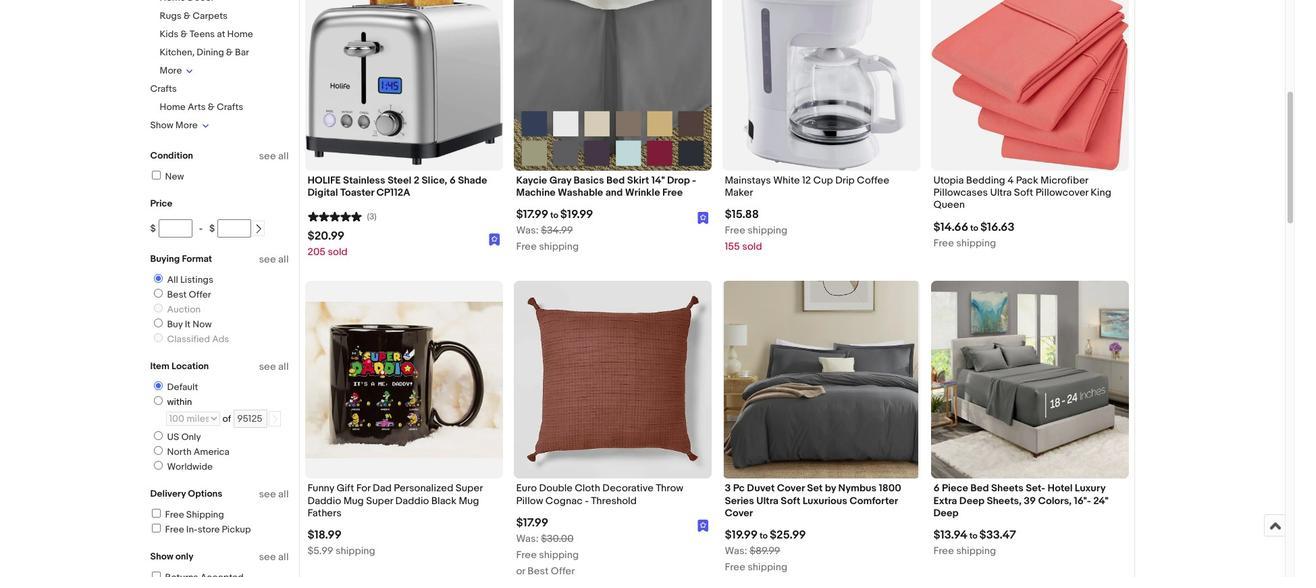 Task type: locate. For each thing, give the bounding box(es) containing it.
to inside $14.66 to $16.63 free shipping
[[971, 223, 979, 233]]

- right cognac at the bottom left
[[585, 495, 589, 508]]

New checkbox
[[152, 171, 160, 180]]

1 horizontal spatial deep
[[960, 495, 985, 508]]

now
[[193, 319, 212, 330]]

0 horizontal spatial home
[[160, 101, 186, 113]]

4 see from the top
[[259, 488, 276, 501]]

euro double cloth decorative throw pillow cognac - threshold
[[516, 483, 684, 508]]

euro double cloth decorative throw pillow cognac - threshold image
[[514, 281, 712, 479]]

cover down pc
[[725, 507, 753, 520]]

2 vertical spatial -
[[585, 495, 589, 508]]

ultra
[[991, 187, 1012, 199], [757, 495, 779, 508]]

$16.63
[[981, 221, 1015, 234]]

0 horizontal spatial $
[[150, 223, 156, 234]]

1 horizontal spatial bed
[[971, 483, 990, 495]]

nymbus
[[839, 483, 877, 495]]

1 daddio from the left
[[308, 495, 341, 508]]

see all button for condition
[[259, 150, 289, 163]]

$33.47
[[980, 529, 1017, 542]]

home up show more
[[160, 101, 186, 113]]

& right arts
[[208, 101, 215, 113]]

colors,
[[1039, 495, 1072, 508]]

$ left maximum value text box
[[210, 223, 215, 234]]

6 inside the 6 piece bed sheets set- hotel luxury extra deep sheets, 39 colors, 16"- 24" deep
[[934, 483, 940, 495]]

was: inside the was: $34.99 free shipping
[[516, 225, 539, 237]]

was: inside $19.99 to $25.99 was: $89.99 free shipping
[[725, 545, 748, 558]]

bed right piece
[[971, 483, 990, 495]]

buy it now
[[167, 319, 212, 330]]

price
[[150, 198, 173, 209]]

Classified Ads radio
[[154, 334, 162, 343]]

daddio left black
[[396, 495, 429, 508]]

1 horizontal spatial home
[[227, 28, 253, 40]]

best
[[167, 289, 187, 301]]

kids & teens at home link
[[160, 28, 253, 40]]

1 vertical spatial more
[[176, 120, 198, 131]]

0 horizontal spatial daddio
[[308, 495, 341, 508]]

ultra inside 3 pc duvet cover set by nymbus 1800 series ultra soft luxurious comforter cover
[[757, 495, 779, 508]]

free inside $13.94 to $33.47 free shipping
[[934, 545, 955, 558]]

shipping down $16.63
[[957, 237, 997, 250]]

0 horizontal spatial $19.99
[[561, 208, 594, 222]]

1 vertical spatial crafts
[[217, 101, 243, 113]]

shipping down $34.99 at the left
[[539, 241, 579, 254]]

2 all from the top
[[278, 253, 289, 266]]

1 vertical spatial -
[[199, 223, 203, 234]]

1 vertical spatial $17.99
[[516, 517, 549, 530]]

- for euro double cloth decorative throw pillow cognac - threshold
[[585, 495, 589, 508]]

0 vertical spatial crafts
[[150, 83, 177, 95]]

5 all from the top
[[278, 551, 289, 564]]

0 horizontal spatial ultra
[[757, 495, 779, 508]]

cp112a
[[377, 187, 410, 199]]

1 vertical spatial 6
[[934, 483, 940, 495]]

was: inside the was: $30.00 free shipping
[[516, 533, 539, 546]]

$14.66 to $16.63 free shipping
[[934, 221, 1015, 250]]

washable
[[558, 187, 604, 199]]

1 vertical spatial cover
[[725, 507, 753, 520]]

was: left $34.99 at the left
[[516, 225, 539, 237]]

free down $13.94
[[934, 545, 955, 558]]

shipping down $89.99
[[748, 561, 788, 574]]

Returns Accepted checkbox
[[152, 572, 160, 578]]

kitchen,
[[160, 47, 195, 58]]

more down arts
[[176, 120, 198, 131]]

sold inside $15.88 free shipping 155 sold
[[743, 241, 762, 254]]

ultra left 'pack'
[[991, 187, 1012, 199]]

free in-store pickup link
[[150, 524, 251, 536]]

$ for maximum value text box
[[210, 223, 215, 234]]

north america link
[[148, 447, 232, 458]]

- right drop
[[693, 174, 697, 187]]

ultra right series
[[757, 495, 779, 508]]

0 horizontal spatial -
[[199, 223, 203, 234]]

$5.99
[[308, 545, 333, 558]]

2 $17.99 from the top
[[516, 517, 549, 530]]

shipping inside $18.99 $5.99 shipping
[[336, 545, 375, 558]]

1 $ from the left
[[150, 223, 156, 234]]

only
[[181, 432, 201, 443]]

24"
[[1094, 495, 1109, 508]]

$19.99 to $25.99 was: $89.99 free shipping
[[725, 529, 807, 574]]

to inside $19.99 to $25.99 was: $89.99 free shipping
[[760, 531, 768, 542]]

king
[[1091, 187, 1112, 199]]

show more
[[150, 120, 198, 131]]

see all button for item location
[[259, 361, 289, 374]]

super
[[456, 483, 483, 495], [366, 495, 393, 508]]

North America radio
[[154, 447, 162, 455]]

shipping down $33.47
[[957, 545, 997, 558]]

shipping
[[748, 225, 788, 237], [957, 237, 997, 250], [539, 241, 579, 254], [336, 545, 375, 558], [957, 545, 997, 558], [539, 549, 579, 562], [748, 561, 788, 574]]

rugs & carpets link
[[160, 10, 228, 22]]

only
[[175, 551, 194, 563]]

best offer
[[167, 289, 211, 301]]

mainstays white 12 cup drip coffee maker link
[[725, 174, 918, 203]]

within radio
[[154, 397, 162, 405]]

deep up $13.94
[[934, 507, 959, 520]]

& right "kids"
[[181, 28, 188, 40]]

throw
[[656, 483, 684, 495]]

$20.99
[[308, 230, 345, 243]]

options
[[188, 488, 223, 500]]

deep
[[960, 495, 985, 508], [934, 507, 959, 520]]

free shipping link
[[150, 509, 224, 521]]

to up $34.99 at the left
[[551, 210, 559, 221]]

5 see from the top
[[259, 551, 276, 564]]

Free In-store Pickup checkbox
[[152, 524, 160, 533]]

free inside the was: $34.99 free shipping
[[516, 241, 537, 254]]

1 horizontal spatial $19.99
[[725, 529, 758, 542]]

6 inside holife stainless steel 2 slice, 6 shade digital toaster cp112a
[[450, 174, 456, 187]]

white
[[774, 174, 800, 187]]

0 horizontal spatial 6
[[450, 174, 456, 187]]

3 all from the top
[[278, 361, 289, 374]]

daddio up $18.99
[[308, 495, 341, 508]]

$ for minimum value "text field" on the left top of page
[[150, 223, 156, 234]]

0 vertical spatial ultra
[[991, 187, 1012, 199]]

mug
[[344, 495, 364, 508], [459, 495, 479, 508]]

1 vertical spatial show
[[150, 551, 173, 563]]

to for $14.66
[[971, 223, 979, 233]]

1 horizontal spatial $
[[210, 223, 215, 234]]

1 see from the top
[[259, 150, 276, 163]]

95125 text field
[[234, 410, 268, 428]]

$17.99 down pillow
[[516, 517, 549, 530]]

all for delivery options
[[278, 488, 289, 501]]

free down $14.66
[[934, 237, 955, 250]]

1 vertical spatial soft
[[781, 495, 801, 508]]

auction link
[[148, 304, 203, 315]]

[object undefined] image
[[698, 519, 709, 532], [698, 520, 709, 532]]

US Only radio
[[154, 432, 162, 440]]

1 vertical spatial bed
[[971, 483, 990, 495]]

0 horizontal spatial mug
[[344, 495, 364, 508]]

3 see all button from the top
[[259, 361, 289, 374]]

format
[[182, 253, 212, 265]]

listings
[[180, 274, 213, 286]]

coffee
[[857, 174, 890, 187]]

go image
[[270, 415, 280, 424]]

- inside kaycie gray basics bed skirt 14" drop - machine washable and wrinkle free
[[693, 174, 697, 187]]

0 vertical spatial 6
[[450, 174, 456, 187]]

shipping down $30.00 on the left of the page
[[539, 549, 579, 562]]

cover left set
[[777, 483, 805, 495]]

to for $17.99
[[551, 210, 559, 221]]

1 see all from the top
[[259, 150, 289, 163]]

0 vertical spatial soft
[[1015, 187, 1034, 199]]

america
[[194, 447, 230, 458]]

crafts down more button
[[150, 83, 177, 95]]

6 right slice, at the top left of the page
[[450, 174, 456, 187]]

to right $13.94
[[970, 531, 978, 542]]

digital
[[308, 187, 338, 199]]

cognac
[[546, 495, 583, 508]]

series
[[725, 495, 755, 508]]

1 horizontal spatial sold
[[743, 241, 762, 254]]

[object undefined] image
[[698, 211, 709, 224], [698, 212, 709, 224], [489, 233, 500, 246], [489, 233, 500, 246]]

0 vertical spatial bed
[[607, 174, 625, 187]]

crafts
[[150, 83, 177, 95], [217, 101, 243, 113]]

2 show from the top
[[150, 551, 173, 563]]

4 see all from the top
[[259, 488, 289, 501]]

sold right 155
[[743, 241, 762, 254]]

6 left piece
[[934, 483, 940, 495]]

funny gift for dad personalized super daddio mug super daddio black mug fathers image
[[305, 302, 503, 459]]

utopia bedding 4 pack microfiber pillowcases ultra soft pillowcover  king queen image
[[931, 0, 1129, 171]]

1 [object undefined] image from the top
[[698, 519, 709, 532]]

2 see all from the top
[[259, 253, 289, 266]]

205
[[308, 246, 326, 259]]

see all for item location
[[259, 361, 289, 374]]

-
[[693, 174, 697, 187], [199, 223, 203, 234], [585, 495, 589, 508]]

2 see all button from the top
[[259, 253, 289, 266]]

within
[[167, 397, 192, 408]]

to for $19.99
[[760, 531, 768, 542]]

bed inside the 6 piece bed sheets set- hotel luxury extra deep sheets, 39 colors, 16"- 24" deep
[[971, 483, 990, 495]]

0 vertical spatial home
[[227, 28, 253, 40]]

3 see from the top
[[259, 361, 276, 374]]

1 vertical spatial ultra
[[757, 495, 779, 508]]

1 horizontal spatial -
[[585, 495, 589, 508]]

to for $13.94
[[970, 531, 978, 542]]

2 horizontal spatial -
[[693, 174, 697, 187]]

show up returns accepted option
[[150, 551, 173, 563]]

Auction radio
[[154, 304, 162, 313]]

home up bar
[[227, 28, 253, 40]]

1 horizontal spatial ultra
[[991, 187, 1012, 199]]

1 mug from the left
[[344, 495, 364, 508]]

deep right extra
[[960, 495, 985, 508]]

mainstays white 12 cup drip coffee maker
[[725, 174, 890, 199]]

free up 155
[[725, 225, 746, 237]]

black
[[432, 495, 457, 508]]

1 vertical spatial $19.99
[[725, 529, 758, 542]]

16"-
[[1074, 495, 1092, 508]]

was: left $30.00 on the left of the page
[[516, 533, 539, 546]]

cloth
[[575, 483, 601, 495]]

soft right 4
[[1015, 187, 1034, 199]]

1 vertical spatial home
[[160, 101, 186, 113]]

1 horizontal spatial cover
[[777, 483, 805, 495]]

0 horizontal spatial soft
[[781, 495, 801, 508]]

free down series
[[725, 561, 746, 574]]

piece
[[942, 483, 969, 495]]

store
[[198, 524, 220, 536]]

all for condition
[[278, 150, 289, 163]]

free right wrinkle
[[663, 187, 683, 199]]

soft
[[1015, 187, 1034, 199], [781, 495, 801, 508]]

Maximum Value text field
[[218, 220, 252, 238]]

1 $17.99 from the top
[[516, 208, 549, 222]]

2 see from the top
[[259, 253, 276, 266]]

luxurious
[[803, 495, 848, 508]]

$17.99 down machine
[[516, 208, 549, 222]]

5 see all from the top
[[259, 551, 289, 564]]

4 see all button from the top
[[259, 488, 289, 501]]

pickup
[[222, 524, 251, 536]]

(3)
[[367, 212, 377, 223]]

was: left $89.99
[[725, 545, 748, 558]]

funny gift for dad personalized super daddio mug super daddio black mug fathers link
[[308, 483, 500, 524]]

home
[[227, 28, 253, 40], [160, 101, 186, 113]]

to inside $17.99 to $19.99
[[551, 210, 559, 221]]

0 vertical spatial -
[[693, 174, 697, 187]]

buy it now link
[[148, 319, 215, 330]]

shipping inside the was: $34.99 free shipping
[[539, 241, 579, 254]]

steel
[[388, 174, 412, 187]]

more down 'kitchen,' at the left
[[160, 65, 182, 76]]

1 all from the top
[[278, 150, 289, 163]]

shipping down $18.99
[[336, 545, 375, 558]]

$ left minimum value "text field" on the left top of page
[[150, 223, 156, 234]]

1 horizontal spatial 6
[[934, 483, 940, 495]]

duvet
[[747, 483, 775, 495]]

funny
[[308, 483, 334, 495]]

5 see all button from the top
[[259, 551, 289, 564]]

2 $ from the left
[[210, 223, 215, 234]]

show up condition
[[150, 120, 173, 131]]

free right free shipping checkbox at the bottom of the page
[[165, 509, 184, 521]]

5 out of 5 stars image
[[308, 210, 362, 223]]

1 see all button from the top
[[259, 150, 289, 163]]

to inside $13.94 to $33.47 free shipping
[[970, 531, 978, 542]]

euro double cloth decorative throw pillow cognac - threshold link
[[516, 483, 709, 511]]

4 all from the top
[[278, 488, 289, 501]]

rugs & carpets kids & teens at home kitchen, dining & bar
[[160, 10, 253, 58]]

0 vertical spatial $17.99
[[516, 208, 549, 222]]

Default radio
[[154, 382, 162, 390]]

maker
[[725, 187, 754, 199]]

personalized
[[394, 483, 454, 495]]

1 horizontal spatial daddio
[[396, 495, 429, 508]]

and
[[606, 187, 623, 199]]

$
[[150, 223, 156, 234], [210, 223, 215, 234]]

to left $16.63
[[971, 223, 979, 233]]

default
[[167, 382, 198, 393]]

$30.00
[[541, 533, 574, 546]]

super right personalized
[[456, 483, 483, 495]]

crafts right arts
[[217, 101, 243, 113]]

1 horizontal spatial mug
[[459, 495, 479, 508]]

was: for was: $30.00 free shipping
[[516, 533, 539, 546]]

2 mug from the left
[[459, 495, 479, 508]]

toaster
[[340, 187, 374, 199]]

machine
[[516, 187, 556, 199]]

soft inside 3 pc duvet cover set by nymbus 1800 series ultra soft luxurious comforter cover
[[781, 495, 801, 508]]

0 horizontal spatial bed
[[607, 174, 625, 187]]

to up $89.99
[[760, 531, 768, 542]]

$19.99 inside $19.99 to $25.99 was: $89.99 free shipping
[[725, 529, 758, 542]]

soft left set
[[781, 495, 801, 508]]

- inside euro double cloth decorative throw pillow cognac - threshold
[[585, 495, 589, 508]]

see all button for show only
[[259, 551, 289, 564]]

sold down $20.99
[[328, 246, 348, 259]]

& left bar
[[226, 47, 233, 58]]

shipping inside $14.66 to $16.63 free shipping
[[957, 237, 997, 250]]

show for show only
[[150, 551, 173, 563]]

free shipping
[[165, 509, 224, 521]]

$19.99 down washable
[[561, 208, 594, 222]]

3 see all from the top
[[259, 361, 289, 374]]

shipping down the $15.88
[[748, 225, 788, 237]]

skirt
[[627, 174, 650, 187]]

$17.99 for $17.99 to $19.99
[[516, 208, 549, 222]]

0 vertical spatial show
[[150, 120, 173, 131]]

was: for was: $34.99 free shipping
[[516, 225, 539, 237]]

mug left dad
[[344, 495, 364, 508]]

- right minimum value "text field" on the left top of page
[[199, 223, 203, 234]]

1 show from the top
[[150, 120, 173, 131]]

0 horizontal spatial crafts
[[150, 83, 177, 95]]

mug right black
[[459, 495, 479, 508]]

super right 'gift'
[[366, 495, 393, 508]]

1 horizontal spatial soft
[[1015, 187, 1034, 199]]

queen
[[934, 199, 965, 212]]

2 daddio from the left
[[396, 495, 429, 508]]

free down pillow
[[516, 549, 537, 562]]

free down $17.99 to $19.99 in the top of the page
[[516, 241, 537, 254]]

$19.99 up $89.99
[[725, 529, 758, 542]]

bed left skirt
[[607, 174, 625, 187]]

see all
[[259, 150, 289, 163], [259, 253, 289, 266], [259, 361, 289, 374], [259, 488, 289, 501], [259, 551, 289, 564]]



Task type: vqa. For each thing, say whether or not it's contained in the screenshot.
Pre-
no



Task type: describe. For each thing, give the bounding box(es) containing it.
12
[[803, 174, 811, 187]]

arts
[[188, 101, 206, 113]]

rugs
[[160, 10, 182, 22]]

kaycie gray basics bed skirt 14" drop - machine washable and wrinkle free image
[[514, 0, 712, 171]]

slice,
[[422, 174, 447, 187]]

worldwide link
[[148, 461, 215, 473]]

location
[[172, 361, 209, 372]]

of
[[223, 413, 231, 425]]

see all for buying format
[[259, 253, 289, 266]]

$15.88 free shipping 155 sold
[[725, 208, 788, 254]]

pillowcases
[[934, 187, 988, 199]]

2 [object undefined] image from the top
[[698, 520, 709, 532]]

shipping inside the was: $30.00 free shipping
[[539, 549, 579, 562]]

north
[[167, 447, 192, 458]]

shipping inside $19.99 to $25.99 was: $89.99 free shipping
[[748, 561, 788, 574]]

in-
[[186, 524, 198, 536]]

wrinkle
[[625, 187, 660, 199]]

dining
[[197, 47, 224, 58]]

holife
[[308, 174, 341, 187]]

submit price range image
[[254, 224, 264, 234]]

holife stainless steel 2 slice, 6 shade digital toaster cp112a image
[[305, 0, 503, 171]]

39
[[1024, 495, 1036, 508]]

bedding
[[967, 174, 1006, 187]]

euro
[[516, 483, 537, 495]]

set-
[[1026, 483, 1046, 495]]

sheets
[[992, 483, 1024, 495]]

new link
[[150, 171, 184, 182]]

fathers
[[308, 507, 342, 520]]

comforter
[[850, 495, 898, 508]]

condition
[[150, 150, 193, 161]]

mainstays
[[725, 174, 771, 187]]

1 horizontal spatial crafts
[[217, 101, 243, 113]]

free inside $14.66 to $16.63 free shipping
[[934, 237, 955, 250]]

& right rugs
[[184, 10, 191, 22]]

3 pc duvet cover set by nymbus 1800 series ultra soft luxurious comforter cover
[[725, 483, 902, 520]]

basics
[[574, 174, 604, 187]]

$13.94
[[934, 529, 968, 542]]

see all button for buying format
[[259, 253, 289, 266]]

bed inside kaycie gray basics bed skirt 14" drop - machine washable and wrinkle free
[[607, 174, 625, 187]]

dad
[[373, 483, 392, 495]]

free inside $15.88 free shipping 155 sold
[[725, 225, 746, 237]]

classified ads link
[[148, 334, 232, 345]]

0 vertical spatial more
[[160, 65, 182, 76]]

cup
[[814, 174, 834, 187]]

item
[[150, 361, 169, 372]]

0 vertical spatial $19.99
[[561, 208, 594, 222]]

see all button for delivery options
[[259, 488, 289, 501]]

Minimum Value text field
[[159, 220, 192, 238]]

all for item location
[[278, 361, 289, 374]]

worldwide
[[167, 461, 213, 473]]

see for delivery options
[[259, 488, 276, 501]]

1 horizontal spatial super
[[456, 483, 483, 495]]

6 piece bed sheets set- hotel luxury extra deep sheets, 39 colors, 16"- 24" deep link
[[934, 483, 1127, 524]]

classified
[[167, 334, 210, 345]]

3
[[725, 483, 731, 495]]

155
[[725, 241, 740, 254]]

show more button
[[150, 120, 209, 131]]

14"
[[652, 174, 665, 187]]

$89.99
[[750, 545, 781, 558]]

stainless
[[343, 174, 385, 187]]

shipping inside $15.88 free shipping 155 sold
[[748, 225, 788, 237]]

free inside kaycie gray basics bed skirt 14" drop - machine washable and wrinkle free
[[663, 187, 683, 199]]

sheets,
[[987, 495, 1022, 508]]

all listings link
[[148, 274, 216, 286]]

for
[[357, 483, 371, 495]]

$25.99
[[770, 529, 807, 542]]

default link
[[148, 382, 201, 393]]

mainstays white 12 cup drip coffee maker image
[[723, 0, 920, 171]]

soft inside the utopia bedding 4 pack microfiber pillowcases ultra soft pillowcover  king queen
[[1015, 187, 1034, 199]]

threshold
[[591, 495, 637, 508]]

buying
[[150, 253, 180, 265]]

pillow
[[516, 495, 543, 508]]

item location
[[150, 361, 209, 372]]

pack
[[1017, 174, 1039, 187]]

north america
[[167, 447, 230, 458]]

ultra inside the utopia bedding 4 pack microfiber pillowcases ultra soft pillowcover  king queen
[[991, 187, 1012, 199]]

see for item location
[[259, 361, 276, 374]]

$17.99 to $19.99
[[516, 208, 594, 222]]

0 horizontal spatial deep
[[934, 507, 959, 520]]

$17.99 for $17.99
[[516, 517, 549, 530]]

$13.94 to $33.47 free shipping
[[934, 529, 1017, 558]]

0 horizontal spatial sold
[[328, 246, 348, 259]]

home inside rugs & carpets kids & teens at home kitchen, dining & bar
[[227, 28, 253, 40]]

- for kaycie gray basics bed skirt 14" drop - machine washable and wrinkle free
[[693, 174, 697, 187]]

show for show more
[[150, 120, 173, 131]]

gift
[[337, 483, 354, 495]]

Worldwide radio
[[154, 461, 162, 470]]

$14.66
[[934, 221, 969, 234]]

0 horizontal spatial super
[[366, 495, 393, 508]]

it
[[185, 319, 191, 330]]

free inside $19.99 to $25.99 was: $89.99 free shipping
[[725, 561, 746, 574]]

by
[[825, 483, 837, 495]]

all
[[167, 274, 178, 286]]

see for buying format
[[259, 253, 276, 266]]

$34.99
[[541, 225, 573, 237]]

free left in-
[[165, 524, 184, 536]]

$18.99 $5.99 shipping
[[308, 529, 375, 558]]

offer
[[189, 289, 211, 301]]

delivery options
[[150, 488, 223, 500]]

crafts link
[[150, 83, 177, 95]]

shipping
[[186, 509, 224, 521]]

all for show only
[[278, 551, 289, 564]]

see all for condition
[[259, 150, 289, 163]]

0 horizontal spatial cover
[[725, 507, 753, 520]]

see all for show only
[[259, 551, 289, 564]]

hotel
[[1048, 483, 1073, 495]]

6 piece bed sheets set- hotel luxury extra deep sheets, 39 colors, 16"- 24" deep
[[934, 483, 1109, 520]]

Buy It Now radio
[[154, 319, 162, 328]]

see all for delivery options
[[259, 488, 289, 501]]

Best Offer radio
[[154, 289, 162, 298]]

new
[[165, 171, 184, 182]]

All Listings radio
[[154, 274, 162, 283]]

drop
[[667, 174, 690, 187]]

buy
[[167, 319, 183, 330]]

see for show only
[[259, 551, 276, 564]]

free inside the was: $30.00 free shipping
[[516, 549, 537, 562]]

& inside 'crafts home arts & crafts'
[[208, 101, 215, 113]]

carpets
[[193, 10, 228, 22]]

6 piece bed sheets set- hotel luxury extra deep sheets, 39 colors, 16"- 24" deep image
[[931, 281, 1129, 479]]

see for condition
[[259, 150, 276, 163]]

0 vertical spatial cover
[[777, 483, 805, 495]]

Free Shipping checkbox
[[152, 509, 160, 518]]

all for buying format
[[278, 253, 289, 266]]

205 sold
[[308, 246, 348, 259]]

4
[[1008, 174, 1014, 187]]

drip
[[836, 174, 855, 187]]

home inside 'crafts home arts & crafts'
[[160, 101, 186, 113]]

bar
[[235, 47, 249, 58]]

shipping inside $13.94 to $33.47 free shipping
[[957, 545, 997, 558]]

3 pc duvet cover set by nymbus 1800 series ultra soft luxurious comforter cover image
[[724, 281, 919, 479]]

pillowcover
[[1036, 187, 1089, 199]]



